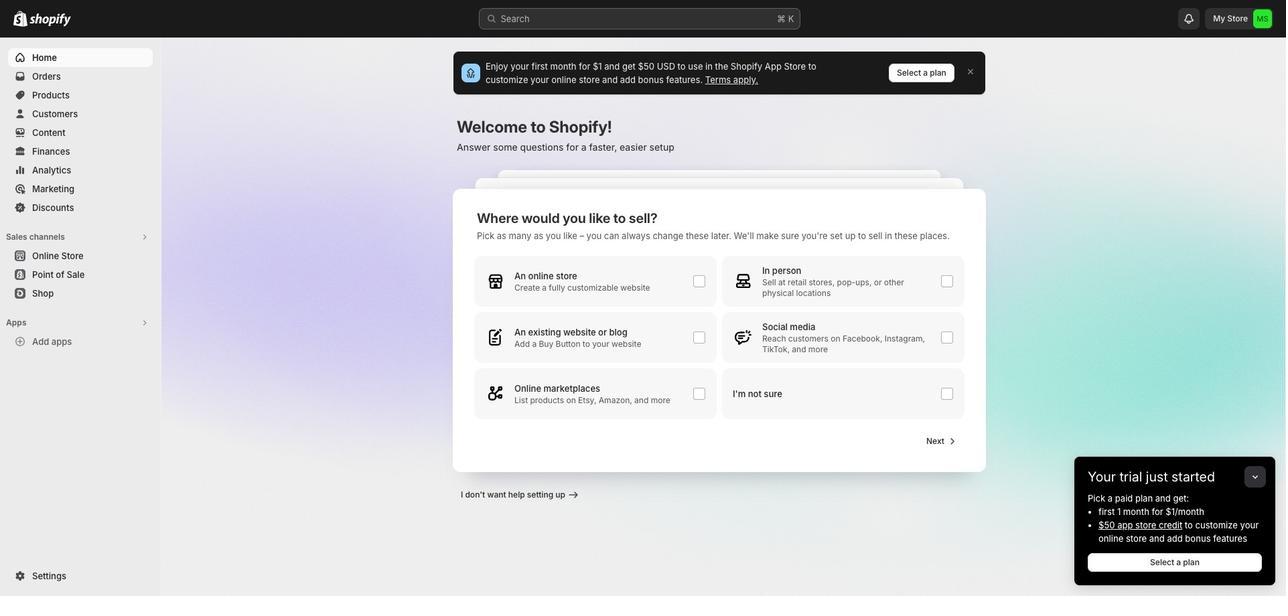 Task type: vqa. For each thing, say whether or not it's contained in the screenshot.
My Store image
yes



Task type: locate. For each thing, give the bounding box(es) containing it.
shopify image
[[13, 11, 27, 27]]

shopify image
[[29, 13, 71, 27]]



Task type: describe. For each thing, give the bounding box(es) containing it.
my store image
[[1254, 9, 1273, 28]]



